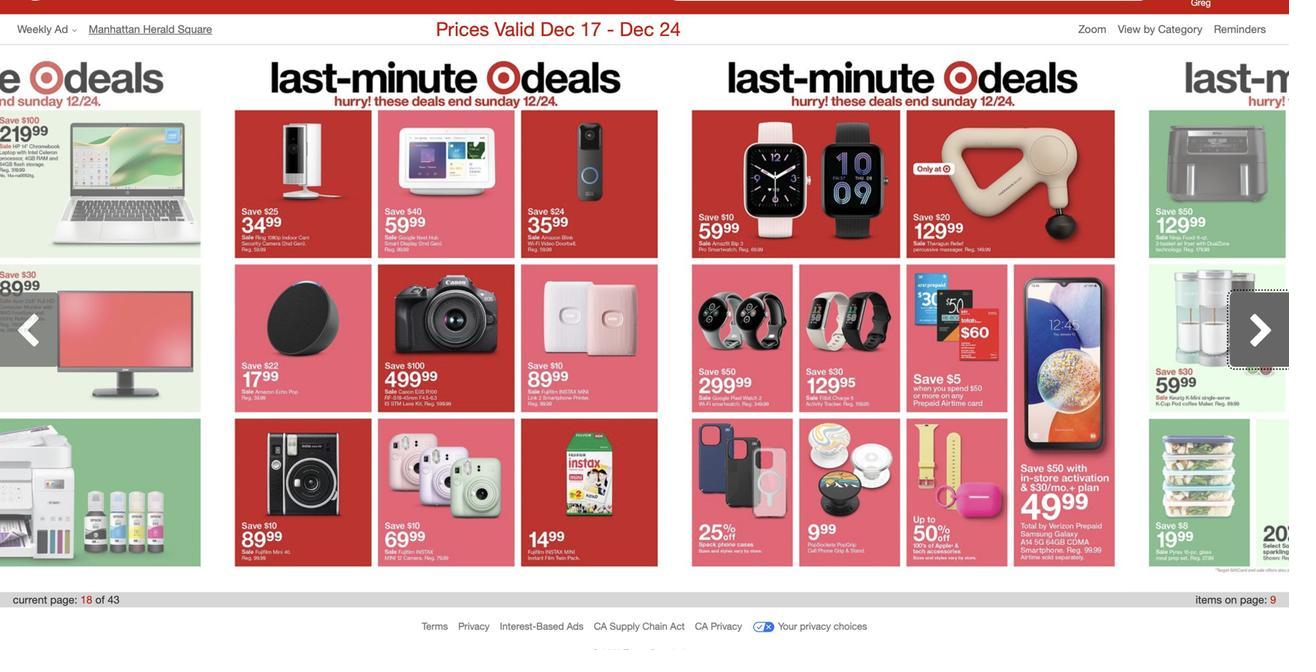 Task type: vqa. For each thing, say whether or not it's contained in the screenshot.
Page 19 image
yes



Task type: describe. For each thing, give the bounding box(es) containing it.
current page: 18 of 43
[[13, 593, 120, 606]]

17
[[580, 17, 602, 41]]

based
[[537, 620, 564, 632]]

zoom
[[1079, 22, 1107, 36]]

weekly
[[17, 22, 52, 36]]

ca supply chain act
[[594, 620, 685, 632]]

choices
[[834, 620, 868, 632]]

current
[[13, 593, 47, 606]]

weekly ad link
[[17, 21, 89, 37]]

valid
[[495, 17, 535, 41]]

-
[[607, 17, 615, 41]]

page 19 image
[[645, 53, 1102, 584]]

reminders
[[1215, 22, 1267, 36]]

terms
[[422, 620, 448, 632]]

category
[[1159, 22, 1203, 36]]

2 page: from the left
[[1241, 593, 1268, 606]]

square
[[178, 22, 212, 36]]

by
[[1144, 22, 1156, 36]]

page 20 image
[[1102, 53, 1290, 584]]

1 dec from the left
[[541, 17, 575, 41]]

ca privacy link
[[695, 620, 742, 632]]

act
[[671, 620, 685, 632]]

supply
[[610, 620, 640, 632]]

1 privacy from the left
[[459, 620, 490, 632]]

chain
[[643, 620, 668, 632]]

ca for ca privacy
[[695, 620, 708, 632]]

manhattan herald square link
[[89, 21, 224, 37]]

18
[[80, 593, 92, 606]]

43
[[108, 593, 120, 606]]

ca privacy
[[695, 620, 742, 632]]

manhattan herald square
[[89, 22, 212, 36]]

1 page: from the left
[[50, 593, 77, 606]]

reminders link
[[1215, 21, 1278, 37]]

your
[[778, 620, 798, 632]]

items on page: 9
[[1196, 593, 1277, 606]]

terms link
[[422, 620, 448, 632]]



Task type: locate. For each thing, give the bounding box(es) containing it.
interest-
[[500, 620, 537, 632]]

of
[[95, 593, 105, 606]]

your privacy choices
[[778, 620, 868, 632]]

interest-based ads
[[500, 620, 584, 632]]

page: left 9
[[1241, 593, 1268, 606]]

privacy link
[[459, 620, 490, 632]]

page: left 18 at bottom
[[50, 593, 77, 606]]

2 privacy from the left
[[711, 620, 742, 632]]

ad
[[55, 22, 68, 36]]

privacy
[[459, 620, 490, 632], [711, 620, 742, 632]]

0 horizontal spatial privacy
[[459, 620, 490, 632]]

1 horizontal spatial page:
[[1241, 593, 1268, 606]]

form
[[663, 0, 1155, 2]]

ca right act
[[695, 620, 708, 632]]

1 horizontal spatial dec
[[620, 17, 654, 41]]

1 horizontal spatial ca
[[695, 620, 708, 632]]

page 18 image
[[188, 53, 645, 584]]

zoom link
[[1079, 21, 1118, 37]]

view
[[1118, 22, 1141, 36]]

Search Weekly Ad search field
[[663, 0, 1155, 2]]

manhattan
[[89, 22, 140, 36]]

privacy left ccpa icon
[[711, 620, 742, 632]]

your privacy choices link
[[753, 616, 868, 639]]

1 horizontal spatial privacy
[[711, 620, 742, 632]]

on
[[1225, 593, 1238, 606]]

ca for ca supply chain act
[[594, 620, 607, 632]]

ca
[[594, 620, 607, 632], [695, 620, 708, 632]]

2 ca from the left
[[695, 620, 708, 632]]

prices
[[436, 17, 489, 41]]

items
[[1196, 593, 1223, 606]]

interest-based ads link
[[500, 620, 584, 632]]

1 ca from the left
[[594, 620, 607, 632]]

prices valid dec 17 - dec 24
[[436, 17, 681, 41]]

page:
[[50, 593, 77, 606], [1241, 593, 1268, 606]]

view by category
[[1118, 22, 1203, 36]]

0 horizontal spatial dec
[[541, 17, 575, 41]]

0 horizontal spatial ca
[[594, 620, 607, 632]]

privacy right 'terms' link on the left of page
[[459, 620, 490, 632]]

dec right -
[[620, 17, 654, 41]]

dec left 17
[[541, 17, 575, 41]]

herald
[[143, 22, 175, 36]]

dec
[[541, 17, 575, 41], [620, 17, 654, 41]]

24
[[660, 17, 681, 41]]

page 17 image
[[0, 53, 188, 584]]

weekly ad
[[17, 22, 68, 36]]

ads
[[567, 620, 584, 632]]

9
[[1271, 593, 1277, 606]]

privacy
[[800, 620, 831, 632]]

ca left supply
[[594, 620, 607, 632]]

0 horizontal spatial page:
[[50, 593, 77, 606]]

ccpa image
[[753, 616, 776, 639]]

view by category link
[[1118, 22, 1215, 36]]

zoom-in element
[[1079, 22, 1107, 36]]

ca supply chain act link
[[594, 620, 685, 632]]

2 dec from the left
[[620, 17, 654, 41]]



